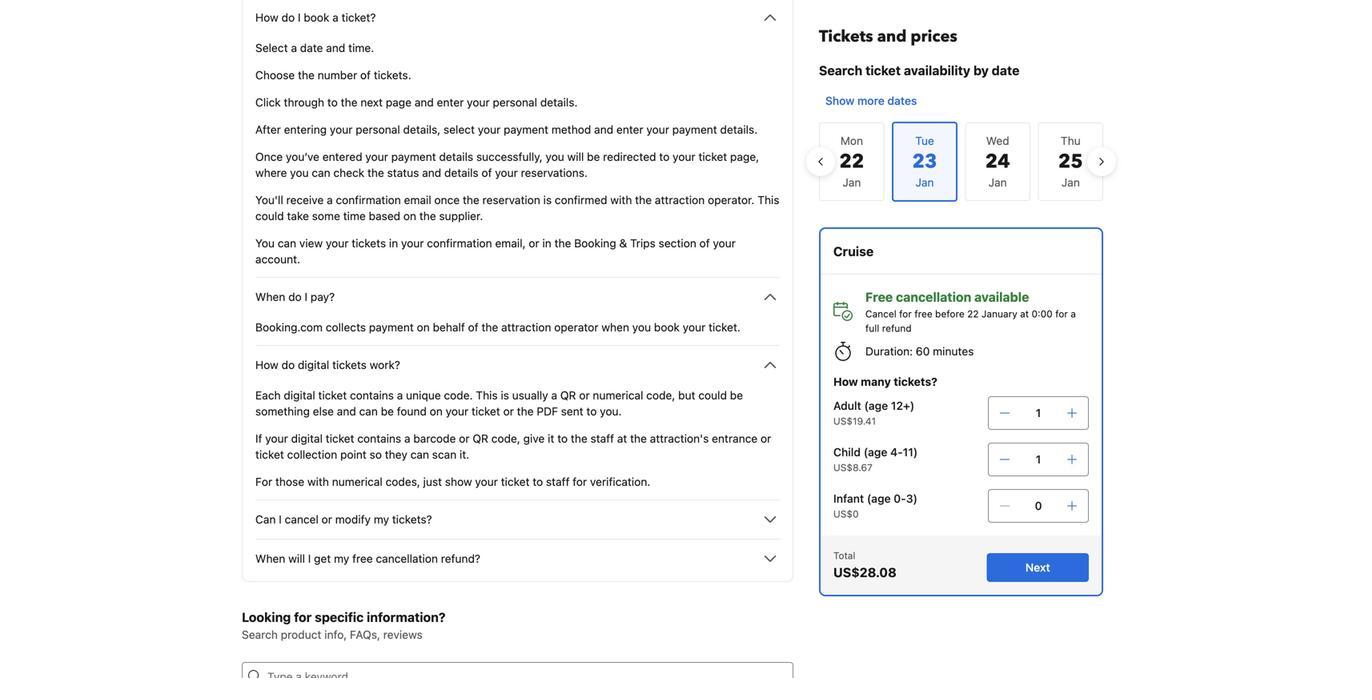 Task type: describe. For each thing, give the bounding box(es) containing it.
tickets.
[[374, 68, 411, 82]]

my inside 'dropdown button'
[[334, 552, 349, 565]]

specific
[[315, 610, 364, 625]]

adult
[[834, 399, 862, 412]]

a inside free cancellation available cancel for free before 22 january at 0:00 for a full refund
[[1071, 308, 1076, 320]]

0 horizontal spatial details.
[[540, 96, 578, 109]]

ticket.
[[709, 321, 741, 334]]

0 horizontal spatial you
[[290, 166, 309, 179]]

1 horizontal spatial date
[[992, 63, 1020, 78]]

adult (age 12+) us$19.41
[[834, 399, 915, 427]]

payment up operator.
[[673, 123, 717, 136]]

can i cancel or modify my tickets?
[[255, 513, 432, 526]]

25
[[1059, 149, 1083, 175]]

can
[[255, 513, 276, 526]]

of left tickets.
[[360, 68, 371, 82]]

0 horizontal spatial enter
[[437, 96, 464, 109]]

page
[[386, 96, 412, 109]]

show more dates
[[826, 94, 917, 107]]

of inside you can view your tickets in your confirmation email, or in the booking & trips section of your account.
[[700, 237, 710, 250]]

when will i get my free cancellation refund? button
[[255, 549, 780, 569]]

your right select
[[478, 123, 501, 136]]

contains inside each digital ticket contains a unique code. this is usually a qr or numerical code, but could be something else and can be found on your ticket or the pdf sent to you.
[[350, 389, 394, 402]]

and left the time. at the left top of the page
[[326, 41, 345, 54]]

found
[[397, 405, 427, 418]]

numerical inside each digital ticket contains a unique code. this is usually a qr or numerical code, but could be something else and can be found on your ticket or the pdf sent to you.
[[593, 389, 643, 402]]

a up pdf
[[551, 389, 557, 402]]

us$28.08
[[834, 565, 897, 580]]

can inside 'if your digital ticket contains a barcode or qr code, give it to the staff at the attraction's entrance or ticket collection point so they can scan it.'
[[411, 448, 429, 461]]

email,
[[495, 237, 526, 250]]

wed
[[986, 134, 1010, 147]]

work?
[[370, 358, 400, 372]]

once
[[434, 193, 460, 207]]

number
[[318, 68, 357, 82]]

attraction inside you'll receive a confirmation email once the reservation is confirmed with the attraction operator. this could take some time based on the supplier.
[[655, 193, 705, 207]]

get
[[314, 552, 331, 565]]

us$8.67
[[834, 462, 873, 473]]

cancellation inside free cancellation available cancel for free before 22 january at 0:00 for a full refund
[[896, 290, 972, 305]]

your up select
[[467, 96, 490, 109]]

show
[[445, 475, 472, 489]]

more
[[858, 94, 885, 107]]

duration: 60 minutes
[[866, 345, 974, 358]]

i for book
[[298, 11, 301, 24]]

take
[[287, 209, 309, 223]]

with inside you'll receive a confirmation email once the reservation is confirmed with the attraction operator. this could take some time based on the supplier.
[[611, 193, 632, 207]]

&
[[619, 237, 627, 250]]

choose
[[255, 68, 295, 82]]

before
[[935, 308, 965, 320]]

when for when will i get my free cancellation refund?
[[255, 552, 285, 565]]

0 horizontal spatial attraction
[[501, 321, 551, 334]]

the down the email
[[419, 209, 436, 223]]

modify
[[335, 513, 371, 526]]

digital for do
[[298, 358, 329, 372]]

barcode
[[413, 432, 456, 445]]

ticket?
[[342, 11, 376, 24]]

the left the next
[[341, 96, 358, 109]]

behalf
[[433, 321, 465, 334]]

availability
[[904, 63, 971, 78]]

code.
[[444, 389, 473, 402]]

payment up successfully, in the top left of the page
[[504, 123, 549, 136]]

1 in from the left
[[389, 237, 398, 250]]

ticket up else
[[318, 389, 347, 402]]

i for get
[[308, 552, 311, 565]]

22 inside free cancellation available cancel for free before 22 january at 0:00 for a full refund
[[967, 308, 979, 320]]

something
[[255, 405, 310, 418]]

tickets and prices
[[819, 26, 958, 48]]

child
[[834, 446, 861, 459]]

your inside each digital ticket contains a unique code. this is usually a qr or numerical code, but could be something else and can be found on your ticket or the pdf sent to you.
[[446, 405, 469, 418]]

available
[[975, 290, 1029, 305]]

your right redirected in the left of the page
[[673, 150, 696, 163]]

how for how many tickets?
[[834, 375, 858, 388]]

you'll
[[255, 193, 283, 207]]

total
[[834, 550, 856, 561]]

usually
[[512, 389, 548, 402]]

select
[[255, 41, 288, 54]]

attraction's
[[650, 432, 709, 445]]

info,
[[325, 628, 347, 641]]

on inside you'll receive a confirmation email once the reservation is confirmed with the attraction operator. this could take some time based on the supplier.
[[404, 209, 416, 223]]

it.
[[460, 448, 469, 461]]

1 vertical spatial numerical
[[332, 475, 383, 489]]

looking
[[242, 610, 291, 625]]

jan for 22
[[843, 176, 861, 189]]

your down successfully, in the top left of the page
[[495, 166, 518, 179]]

when do i pay? button
[[255, 288, 780, 307]]

email
[[404, 193, 431, 207]]

method
[[552, 123, 591, 136]]

1 vertical spatial details
[[444, 166, 479, 179]]

check
[[333, 166, 365, 179]]

operator.
[[708, 193, 755, 207]]

tickets inside you can view your tickets in your confirmation email, or in the booking & trips section of your account.
[[352, 237, 386, 250]]

for
[[255, 475, 272, 489]]

a up found
[[397, 389, 403, 402]]

0 vertical spatial you
[[546, 150, 564, 163]]

for those with numerical codes, just show your ticket to staff for verification.
[[255, 475, 651, 489]]

your down operator.
[[713, 237, 736, 250]]

for inside the looking for specific information? search product info, faqs, reviews
[[294, 610, 312, 625]]

based
[[369, 209, 400, 223]]

it
[[548, 432, 554, 445]]

collects
[[326, 321, 366, 334]]

section
[[659, 237, 697, 250]]

how do i book a ticket? button
[[255, 8, 780, 27]]

ticket down 'if your digital ticket contains a barcode or qr code, give it to the staff at the attraction's entrance or ticket collection point so they can scan it.'
[[501, 475, 530, 489]]

you
[[255, 237, 275, 250]]

0-
[[894, 492, 906, 505]]

(age for infant
[[867, 492, 891, 505]]

your right view
[[326, 237, 349, 250]]

1 for child (age 4-11)
[[1036, 453, 1041, 466]]

your up status at the left top of the page
[[365, 150, 388, 163]]

3)
[[906, 492, 918, 505]]

your inside 'if your digital ticket contains a barcode or qr code, give it to the staff at the attraction's entrance or ticket collection point so they can scan it.'
[[265, 432, 288, 445]]

2 horizontal spatial be
[[730, 389, 743, 402]]

full
[[866, 323, 880, 334]]

each digital ticket contains a unique code. this is usually a qr or numerical code, but could be something else and can be found on your ticket or the pdf sent to you.
[[255, 389, 743, 418]]

do for pay?
[[288, 290, 302, 304]]

1 horizontal spatial details.
[[720, 123, 758, 136]]

book inside dropdown button
[[304, 11, 330, 24]]

looking for specific information? search product info, faqs, reviews
[[242, 610, 446, 641]]

digital inside each digital ticket contains a unique code. this is usually a qr or numerical code, but could be something else and can be found on your ticket or the pdf sent to you.
[[284, 389, 315, 402]]

the down sent
[[571, 432, 588, 445]]

a right select
[[291, 41, 297, 54]]

date inside how do i book a ticket? element
[[300, 41, 323, 54]]

ticket down if
[[255, 448, 284, 461]]

just
[[423, 475, 442, 489]]

0 horizontal spatial staff
[[546, 475, 570, 489]]

ticket up show more dates
[[866, 63, 901, 78]]

my inside dropdown button
[[374, 513, 389, 526]]

your right show
[[475, 475, 498, 489]]

next
[[1026, 561, 1050, 574]]

account.
[[255, 253, 300, 266]]

dates
[[888, 94, 917, 107]]

many
[[861, 375, 891, 388]]

select
[[444, 123, 475, 136]]

click through to the next page and enter your personal details.
[[255, 96, 578, 109]]

payment up work?
[[369, 321, 414, 334]]

a inside 'if your digital ticket contains a barcode or qr code, give it to the staff at the attraction's entrance or ticket collection point so they can scan it.'
[[404, 432, 410, 445]]

be inside once you've entered your payment details successfully, you will be redirected to your ticket page, where you can check the status and details of your reservations.
[[587, 150, 600, 163]]

total us$28.08
[[834, 550, 897, 580]]

staff inside 'if your digital ticket contains a barcode or qr code, give it to the staff at the attraction's entrance or ticket collection point so they can scan it.'
[[591, 432, 614, 445]]

booking.com collects payment on behalf of the attraction operator when you book your ticket.
[[255, 321, 741, 334]]

to inside 'if your digital ticket contains a barcode or qr code, give it to the staff at the attraction's entrance or ticket collection point so they can scan it.'
[[558, 432, 568, 445]]

and right method
[[594, 123, 614, 136]]

status
[[387, 166, 419, 179]]

can inside you can view your tickets in your confirmation email, or in the booking & trips section of your account.
[[278, 237, 296, 250]]

i for pay?
[[305, 290, 308, 304]]

qr inside each digital ticket contains a unique code. this is usually a qr or numerical code, but could be something else and can be found on your ticket or the pdf sent to you.
[[560, 389, 576, 402]]

ticket up point
[[326, 432, 354, 445]]

0 vertical spatial details
[[439, 150, 473, 163]]

i inside "can i cancel or modify my tickets?" dropdown button
[[279, 513, 282, 526]]

for right 0:00
[[1056, 308, 1068, 320]]

after entering your personal details, select your payment method and enter your payment details.
[[255, 123, 758, 136]]

the right behalf
[[482, 321, 498, 334]]

and left the prices at the right
[[877, 26, 907, 48]]

or inside dropdown button
[[322, 513, 332, 526]]

the up supplier.
[[463, 193, 480, 207]]

will inside once you've entered your payment details successfully, you will be redirected to your ticket page, where you can check the status and details of your reservations.
[[567, 150, 584, 163]]

0 vertical spatial tickets?
[[894, 375, 938, 388]]

tickets
[[819, 26, 873, 48]]

the inside you can view your tickets in your confirmation email, or in the booking & trips section of your account.
[[555, 237, 571, 250]]

4-
[[891, 446, 903, 459]]

0 horizontal spatial 22
[[840, 149, 864, 175]]

give
[[523, 432, 545, 445]]

0:00
[[1032, 308, 1053, 320]]



Task type: vqa. For each thing, say whether or not it's contained in the screenshot.
Tower related to Tower Bridge (61)
no



Task type: locate. For each thing, give the bounding box(es) containing it.
sent
[[561, 405, 584, 418]]

and
[[877, 26, 907, 48], [326, 41, 345, 54], [415, 96, 434, 109], [594, 123, 614, 136], [422, 166, 441, 179], [337, 405, 356, 418]]

is for this
[[501, 389, 509, 402]]

at left 0:00
[[1020, 308, 1029, 320]]

2 vertical spatial you
[[632, 321, 651, 334]]

for up refund
[[899, 308, 912, 320]]

verification.
[[590, 475, 651, 489]]

i
[[298, 11, 301, 24], [305, 290, 308, 304], [279, 513, 282, 526], [308, 552, 311, 565]]

2 vertical spatial be
[[381, 405, 394, 418]]

0 horizontal spatial be
[[381, 405, 394, 418]]

a left ticket?
[[333, 11, 339, 24]]

on inside each digital ticket contains a unique code. this is usually a qr or numerical code, but could be something else and can be found on your ticket or the pdf sent to you.
[[430, 405, 443, 418]]

a inside you'll receive a confirmation email once the reservation is confirmed with the attraction operator. this could take some time based on the supplier.
[[327, 193, 333, 207]]

refund
[[882, 323, 912, 334]]

digital
[[298, 358, 329, 372], [284, 389, 315, 402], [291, 432, 323, 445]]

time
[[343, 209, 366, 223]]

0 horizontal spatial jan
[[843, 176, 861, 189]]

in down based
[[389, 237, 398, 250]]

1 horizontal spatial book
[[654, 321, 680, 334]]

is for reservation
[[543, 193, 552, 207]]

0 vertical spatial free
[[915, 308, 933, 320]]

search up show
[[819, 63, 863, 78]]

2 vertical spatial how
[[834, 375, 858, 388]]

0 horizontal spatial qr
[[473, 432, 488, 445]]

operator
[[554, 321, 599, 334]]

free cancellation available cancel for free before 22 january at 0:00 for a full refund
[[866, 290, 1076, 334]]

search inside the looking for specific information? search product info, faqs, reviews
[[242, 628, 278, 641]]

0 vertical spatial 1
[[1036, 406, 1041, 420]]

you can view your tickets in your confirmation email, or in the booking & trips section of your account.
[[255, 237, 736, 266]]

reservations.
[[521, 166, 588, 179]]

cancel
[[866, 308, 897, 320]]

1 when from the top
[[255, 290, 285, 304]]

0 horizontal spatial cancellation
[[376, 552, 438, 565]]

jan inside wed 24 jan
[[989, 176, 1007, 189]]

code, inside each digital ticket contains a unique code. this is usually a qr or numerical code, but could be something else and can be found on your ticket or the pdf sent to you.
[[646, 389, 675, 402]]

details.
[[540, 96, 578, 109], [720, 123, 758, 136]]

contains inside 'if your digital ticket contains a barcode or qr code, give it to the staff at the attraction's entrance or ticket collection point so they can scan it.'
[[357, 432, 401, 445]]

how up each at the bottom left of page
[[255, 358, 279, 372]]

on down unique
[[430, 405, 443, 418]]

i inside how do i book a ticket? dropdown button
[[298, 11, 301, 24]]

could inside each digital ticket contains a unique code. this is usually a qr or numerical code, but could be something else and can be found on your ticket or the pdf sent to you.
[[699, 389, 727, 402]]

2 vertical spatial digital
[[291, 432, 323, 445]]

when inside 'dropdown button'
[[255, 552, 285, 565]]

digital down the booking.com
[[298, 358, 329, 372]]

enter up redirected in the left of the page
[[617, 123, 644, 136]]

the right check at left top
[[368, 166, 384, 179]]

1 vertical spatial be
[[730, 389, 743, 402]]

0 vertical spatial details.
[[540, 96, 578, 109]]

you right when
[[632, 321, 651, 334]]

0 horizontal spatial numerical
[[332, 475, 383, 489]]

1 vertical spatial tickets
[[332, 358, 367, 372]]

confirmation inside you can view your tickets in your confirmation email, or in the booking & trips section of your account.
[[427, 237, 492, 250]]

to down 'if your digital ticket contains a barcode or qr code, give it to the staff at the attraction's entrance or ticket collection point so they can scan it.'
[[533, 475, 543, 489]]

can i cancel or modify my tickets? button
[[255, 510, 780, 529]]

can
[[312, 166, 330, 179], [278, 237, 296, 250], [359, 405, 378, 418], [411, 448, 429, 461]]

1 horizontal spatial tickets?
[[894, 375, 938, 388]]

1 vertical spatial tickets?
[[392, 513, 432, 526]]

free for cancellation
[[915, 308, 933, 320]]

1 vertical spatial on
[[417, 321, 430, 334]]

2 jan from the left
[[989, 176, 1007, 189]]

the left attraction's
[[630, 432, 647, 445]]

when up the booking.com
[[255, 290, 285, 304]]

book
[[304, 11, 330, 24], [654, 321, 680, 334]]

view
[[299, 237, 323, 250]]

1 vertical spatial enter
[[617, 123, 644, 136]]

1 vertical spatial at
[[617, 432, 627, 445]]

when for when do i pay?
[[255, 290, 285, 304]]

0 horizontal spatial confirmation
[[336, 193, 401, 207]]

(age for adult
[[864, 399, 888, 412]]

entering
[[284, 123, 327, 136]]

tickets inside dropdown button
[[332, 358, 367, 372]]

1 vertical spatial with
[[307, 475, 329, 489]]

0 horizontal spatial tickets?
[[392, 513, 432, 526]]

how for how do i book a ticket?
[[255, 11, 279, 24]]

0 horizontal spatial date
[[300, 41, 323, 54]]

jan for 25
[[1062, 176, 1080, 189]]

0 vertical spatial with
[[611, 193, 632, 207]]

next
[[361, 96, 383, 109]]

for up product
[[294, 610, 312, 625]]

1 vertical spatial could
[[699, 389, 727, 402]]

child (age 4-11) us$8.67
[[834, 446, 918, 473]]

ticket inside once you've entered your payment details successfully, you will be redirected to your ticket page, where you can check the status and details of your reservations.
[[699, 150, 727, 163]]

to right "it"
[[558, 432, 568, 445]]

and right page on the left top of page
[[415, 96, 434, 109]]

at down you.
[[617, 432, 627, 445]]

1 vertical spatial book
[[654, 321, 680, 334]]

cancel
[[285, 513, 319, 526]]

1 vertical spatial contains
[[357, 432, 401, 445]]

do for tickets
[[282, 358, 295, 372]]

this
[[758, 193, 780, 207], [476, 389, 498, 402]]

1 for adult (age 12+)
[[1036, 406, 1041, 420]]

the left booking at the left top of page
[[555, 237, 571, 250]]

be
[[587, 150, 600, 163], [730, 389, 743, 402], [381, 405, 394, 418]]

2 vertical spatial on
[[430, 405, 443, 418]]

Type a keyword field
[[261, 662, 794, 678]]

when down can on the left of the page
[[255, 552, 285, 565]]

1 horizontal spatial search
[[819, 63, 863, 78]]

details. up 'page,'
[[720, 123, 758, 136]]

(age inside infant (age 0-3) us$0
[[867, 492, 891, 505]]

1 horizontal spatial with
[[611, 193, 632, 207]]

or inside you can view your tickets in your confirmation email, or in the booking & trips section of your account.
[[529, 237, 540, 250]]

tickets? down codes,
[[392, 513, 432, 526]]

minutes
[[933, 345, 974, 358]]

my right get
[[334, 552, 349, 565]]

is left "usually"
[[501, 389, 509, 402]]

1 vertical spatial is
[[501, 389, 509, 402]]

personal down the next
[[356, 123, 400, 136]]

unique
[[406, 389, 441, 402]]

and inside once you've entered your payment details successfully, you will be redirected to your ticket page, where you can check the status and details of your reservations.
[[422, 166, 441, 179]]

0 vertical spatial qr
[[560, 389, 576, 402]]

digital for your
[[291, 432, 323, 445]]

january
[[982, 308, 1018, 320]]

(age down many at bottom
[[864, 399, 888, 412]]

or right email,
[[529, 237, 540, 250]]

0 horizontal spatial code,
[[492, 432, 520, 445]]

payment up status at the left top of the page
[[391, 150, 436, 163]]

your down the email
[[401, 237, 424, 250]]

numerical down point
[[332, 475, 383, 489]]

0 vertical spatial staff
[[591, 432, 614, 445]]

contains down work?
[[350, 389, 394, 402]]

11)
[[903, 446, 918, 459]]

how do i book a ticket? element
[[255, 27, 780, 267]]

free inside when will i get my free cancellation refund? 'dropdown button'
[[352, 552, 373, 565]]

1 horizontal spatial jan
[[989, 176, 1007, 189]]

this inside you'll receive a confirmation email once the reservation is confirmed with the attraction operator. this could take some time based on the supplier.
[[758, 193, 780, 207]]

1 vertical spatial my
[[334, 552, 349, 565]]

0 horizontal spatial search
[[242, 628, 278, 641]]

confirmation up time
[[336, 193, 401, 207]]

receive
[[286, 193, 324, 207]]

details,
[[403, 123, 441, 136]]

0
[[1035, 499, 1042, 513]]

with inside how do digital tickets work? element
[[307, 475, 329, 489]]

0 horizontal spatial book
[[304, 11, 330, 24]]

staff
[[591, 432, 614, 445], [546, 475, 570, 489]]

you up reservations. at the top left of page
[[546, 150, 564, 163]]

booking.com
[[255, 321, 323, 334]]

1 vertical spatial attraction
[[501, 321, 551, 334]]

1 horizontal spatial numerical
[[593, 389, 643, 402]]

mon
[[841, 134, 863, 147]]

digital inside 'if your digital ticket contains a barcode or qr code, give it to the staff at the attraction's entrance or ticket collection point so they can scan it.'
[[291, 432, 323, 445]]

thu
[[1061, 134, 1081, 147]]

scan
[[432, 448, 457, 461]]

how do digital tickets work? button
[[255, 356, 780, 375]]

could inside you'll receive a confirmation email once the reservation is confirmed with the attraction operator. this could take some time based on the supplier.
[[255, 209, 284, 223]]

1 horizontal spatial could
[[699, 389, 727, 402]]

cancellation inside when will i get my free cancellation refund? 'dropdown button'
[[376, 552, 438, 565]]

tickets left work?
[[332, 358, 367, 372]]

free
[[866, 290, 893, 305]]

for inside how do digital tickets work? element
[[573, 475, 587, 489]]

1 vertical spatial digital
[[284, 389, 315, 402]]

this inside each digital ticket contains a unique code. this is usually a qr or numerical code, but could be something else and can be found on your ticket or the pdf sent to you.
[[476, 389, 498, 402]]

numerical
[[593, 389, 643, 402], [332, 475, 383, 489]]

time.
[[348, 41, 374, 54]]

of right section in the top of the page
[[700, 237, 710, 250]]

those
[[275, 475, 304, 489]]

of right behalf
[[468, 321, 479, 334]]

0 vertical spatial on
[[404, 209, 416, 223]]

jan inside mon 22 jan
[[843, 176, 861, 189]]

qr inside 'if your digital ticket contains a barcode or qr code, give it to the staff at the attraction's entrance or ticket collection point so they can scan it.'
[[473, 432, 488, 445]]

1 vertical spatial code,
[[492, 432, 520, 445]]

digital up collection
[[291, 432, 323, 445]]

ticket left 'page,'
[[699, 150, 727, 163]]

you.
[[600, 405, 622, 418]]

or up sent
[[579, 389, 590, 402]]

or down "usually"
[[503, 405, 514, 418]]

personal up after entering your personal details, select your payment method and enter your payment details.
[[493, 96, 537, 109]]

reviews
[[383, 628, 423, 641]]

1 horizontal spatial attraction
[[655, 193, 705, 207]]

do inside when do i pay? dropdown button
[[288, 290, 302, 304]]

1 vertical spatial cancellation
[[376, 552, 438, 565]]

digital inside dropdown button
[[298, 358, 329, 372]]

free for will
[[352, 552, 373, 565]]

can down barcode
[[411, 448, 429, 461]]

tickets? inside dropdown button
[[392, 513, 432, 526]]

1 horizontal spatial qr
[[560, 389, 576, 402]]

0 horizontal spatial free
[[352, 552, 373, 565]]

pay?
[[311, 290, 335, 304]]

0 vertical spatial will
[[567, 150, 584, 163]]

details down select
[[439, 150, 473, 163]]

22 right before
[[967, 308, 979, 320]]

this right code.
[[476, 389, 498, 402]]

1 vertical spatial 22
[[967, 308, 979, 320]]

when inside dropdown button
[[255, 290, 285, 304]]

to inside each digital ticket contains a unique code. this is usually a qr or numerical code, but could be something else and can be found on your ticket or the pdf sent to you.
[[587, 405, 597, 418]]

0 vertical spatial code,
[[646, 389, 675, 402]]

0 vertical spatial my
[[374, 513, 389, 526]]

a inside how do i book a ticket? dropdown button
[[333, 11, 339, 24]]

ticket
[[866, 63, 901, 78], [699, 150, 727, 163], [318, 389, 347, 402], [472, 405, 500, 418], [326, 432, 354, 445], [255, 448, 284, 461], [501, 475, 530, 489]]

2 in from the left
[[543, 237, 552, 250]]

and inside each digital ticket contains a unique code. this is usually a qr or numerical code, but could be something else and can be found on your ticket or the pdf sent to you.
[[337, 405, 356, 418]]

to down choose the number of tickets.
[[327, 96, 338, 109]]

date right by
[[992, 63, 1020, 78]]

will up reservations. at the top left of page
[[567, 150, 584, 163]]

i inside when will i get my free cancellation refund? 'dropdown button'
[[308, 552, 311, 565]]

confirmation down supplier.
[[427, 237, 492, 250]]

the up through
[[298, 68, 315, 82]]

for left verification.
[[573, 475, 587, 489]]

be up entrance
[[730, 389, 743, 402]]

thu 25 jan
[[1059, 134, 1083, 189]]

of inside once you've entered your payment details successfully, you will be redirected to your ticket page, where you can check the status and details of your reservations.
[[482, 166, 492, 179]]

can up 'account.'
[[278, 237, 296, 250]]

some
[[312, 209, 340, 223]]

numerical up you.
[[593, 389, 643, 402]]

(age left 0-
[[867, 492, 891, 505]]

confirmation inside you'll receive a confirmation email once the reservation is confirmed with the attraction operator. this could take some time based on the supplier.
[[336, 193, 401, 207]]

1 vertical spatial details.
[[720, 123, 758, 136]]

1 jan from the left
[[843, 176, 861, 189]]

1 vertical spatial date
[[992, 63, 1020, 78]]

2 1 from the top
[[1036, 453, 1041, 466]]

or right entrance
[[761, 432, 771, 445]]

0 vertical spatial book
[[304, 11, 330, 24]]

(age inside "child (age 4-11) us$8.67"
[[864, 446, 888, 459]]

1 horizontal spatial free
[[915, 308, 933, 320]]

1 vertical spatial confirmation
[[427, 237, 492, 250]]

1 horizontal spatial personal
[[493, 96, 537, 109]]

0 vertical spatial do
[[282, 11, 295, 24]]

1 vertical spatial free
[[352, 552, 373, 565]]

free inside free cancellation available cancel for free before 22 january at 0:00 for a full refund
[[915, 308, 933, 320]]

your left 'ticket.'
[[683, 321, 706, 334]]

1 vertical spatial staff
[[546, 475, 570, 489]]

how
[[255, 11, 279, 24], [255, 358, 279, 372], [834, 375, 858, 388]]

payment inside once you've entered your payment details successfully, you will be redirected to your ticket page, where you can check the status and details of your reservations.
[[391, 150, 436, 163]]

can inside once you've entered your payment details successfully, you will be redirected to your ticket page, where you can check the status and details of your reservations.
[[312, 166, 330, 179]]

1 vertical spatial 1
[[1036, 453, 1041, 466]]

1 vertical spatial will
[[288, 552, 305, 565]]

0 vertical spatial (age
[[864, 399, 888, 412]]

the inside each digital ticket contains a unique code. this is usually a qr or numerical code, but could be something else and can be found on your ticket or the pdf sent to you.
[[517, 405, 534, 418]]

attraction
[[655, 193, 705, 207], [501, 321, 551, 334]]

your up entered
[[330, 123, 353, 136]]

60
[[916, 345, 930, 358]]

how for how do digital tickets work?
[[255, 358, 279, 372]]

confirmation
[[336, 193, 401, 207], [427, 237, 492, 250]]

or up it.
[[459, 432, 470, 445]]

2 vertical spatial (age
[[867, 492, 891, 505]]

1 vertical spatial personal
[[356, 123, 400, 136]]

how do digital tickets work? element
[[255, 375, 780, 490]]

the up trips
[[635, 193, 652, 207]]

region
[[806, 115, 1116, 208]]

3 jan from the left
[[1062, 176, 1080, 189]]

but
[[678, 389, 696, 402]]

12+)
[[891, 399, 915, 412]]

0 vertical spatial digital
[[298, 358, 329, 372]]

0 vertical spatial search
[[819, 63, 863, 78]]

supplier.
[[439, 209, 483, 223]]

2 when from the top
[[255, 552, 285, 565]]

and right status at the left top of the page
[[422, 166, 441, 179]]

cancellation left 'refund?'
[[376, 552, 438, 565]]

infant
[[834, 492, 864, 505]]

1 horizontal spatial enter
[[617, 123, 644, 136]]

where
[[255, 166, 287, 179]]

do inside "how do digital tickets work?" dropdown button
[[282, 358, 295, 372]]

free left before
[[915, 308, 933, 320]]

(age for child
[[864, 446, 888, 459]]

(age inside adult (age 12+) us$19.41
[[864, 399, 888, 412]]

once
[[255, 150, 283, 163]]

how inside "how do digital tickets work?" dropdown button
[[255, 358, 279, 372]]

0 horizontal spatial personal
[[356, 123, 400, 136]]

jan for 24
[[989, 176, 1007, 189]]

1 vertical spatial how
[[255, 358, 279, 372]]

1 horizontal spatial you
[[546, 150, 564, 163]]

1 vertical spatial do
[[288, 290, 302, 304]]

this right operator.
[[758, 193, 780, 207]]

when
[[602, 321, 629, 334]]

do left 'pay?'
[[288, 290, 302, 304]]

1 horizontal spatial cancellation
[[896, 290, 972, 305]]

is inside you'll receive a confirmation email once the reservation is confirmed with the attraction operator. this could take some time based on the supplier.
[[543, 193, 552, 207]]

the inside once you've entered your payment details successfully, you will be redirected to your ticket page, where you can check the status and details of your reservations.
[[368, 166, 384, 179]]

and right else
[[337, 405, 356, 418]]

you down you've
[[290, 166, 309, 179]]

how many tickets?
[[834, 375, 938, 388]]

can left found
[[359, 405, 378, 418]]

22 down mon
[[840, 149, 864, 175]]

search down looking
[[242, 628, 278, 641]]

at inside 'if your digital ticket contains a barcode or qr code, give it to the staff at the attraction's entrance or ticket collection point so they can scan it.'
[[617, 432, 627, 445]]

jan down 25
[[1062, 176, 1080, 189]]

0 vertical spatial when
[[255, 290, 285, 304]]

pdf
[[537, 405, 558, 418]]

jan inside thu 25 jan
[[1062, 176, 1080, 189]]

at inside free cancellation available cancel for free before 22 january at 0:00 for a full refund
[[1020, 308, 1029, 320]]

your down code.
[[446, 405, 469, 418]]

code, inside 'if your digital ticket contains a barcode or qr code, give it to the staff at the attraction's entrance or ticket collection point so they can scan it.'
[[492, 432, 520, 445]]

your
[[467, 96, 490, 109], [330, 123, 353, 136], [478, 123, 501, 136], [647, 123, 669, 136], [365, 150, 388, 163], [673, 150, 696, 163], [495, 166, 518, 179], [326, 237, 349, 250], [401, 237, 424, 250], [713, 237, 736, 250], [683, 321, 706, 334], [446, 405, 469, 418], [265, 432, 288, 445], [475, 475, 498, 489]]

1 horizontal spatial my
[[374, 513, 389, 526]]

enter up select
[[437, 96, 464, 109]]

1 1 from the top
[[1036, 406, 1041, 420]]

ticket down code.
[[472, 405, 500, 418]]

2 horizontal spatial jan
[[1062, 176, 1080, 189]]

1 vertical spatial this
[[476, 389, 498, 402]]

faqs,
[[350, 628, 380, 641]]

is inside each digital ticket contains a unique code. this is usually a qr or numerical code, but could be something else and can be found on your ticket or the pdf sent to you.
[[501, 389, 509, 402]]

will inside 'dropdown button'
[[288, 552, 305, 565]]

a up they on the left bottom of page
[[404, 432, 410, 445]]

next button
[[987, 553, 1089, 582]]

0 vertical spatial personal
[[493, 96, 537, 109]]

1 horizontal spatial will
[[567, 150, 584, 163]]

1 horizontal spatial code,
[[646, 389, 675, 402]]

could down you'll at the left top
[[255, 209, 284, 223]]

personal
[[493, 96, 537, 109], [356, 123, 400, 136]]

i inside when do i pay? dropdown button
[[305, 290, 308, 304]]

0 vertical spatial be
[[587, 150, 600, 163]]

can inside each digital ticket contains a unique code. this is usually a qr or numerical code, but could be something else and can be found on your ticket or the pdf sent to you.
[[359, 405, 378, 418]]

do inside how do i book a ticket? dropdown button
[[282, 11, 295, 24]]

or
[[529, 237, 540, 250], [579, 389, 590, 402], [503, 405, 514, 418], [459, 432, 470, 445], [761, 432, 771, 445], [322, 513, 332, 526]]

region containing 22
[[806, 115, 1116, 208]]

1 horizontal spatial be
[[587, 150, 600, 163]]

book up select a date and time.
[[304, 11, 330, 24]]

or right cancel at the left bottom of page
[[322, 513, 332, 526]]

0 horizontal spatial could
[[255, 209, 284, 223]]

0 vertical spatial enter
[[437, 96, 464, 109]]

24
[[986, 149, 1010, 175]]

1 vertical spatial you
[[290, 166, 309, 179]]

2 horizontal spatial you
[[632, 321, 651, 334]]

jan
[[843, 176, 861, 189], [989, 176, 1007, 189], [1062, 176, 1080, 189]]

0 vertical spatial attraction
[[655, 193, 705, 207]]

do for book
[[282, 11, 295, 24]]

your up redirected in the left of the page
[[647, 123, 669, 136]]

0 horizontal spatial with
[[307, 475, 329, 489]]

1 horizontal spatial 22
[[967, 308, 979, 320]]

us$0
[[834, 509, 859, 520]]

0 vertical spatial contains
[[350, 389, 394, 402]]

if your digital ticket contains a barcode or qr code, give it to the staff at the attraction's entrance or ticket collection point so they can scan it.
[[255, 432, 771, 461]]

attraction up section in the top of the page
[[655, 193, 705, 207]]

1 horizontal spatial in
[[543, 237, 552, 250]]

confirmed
[[555, 193, 608, 207]]

on down the email
[[404, 209, 416, 223]]

0 vertical spatial cancellation
[[896, 290, 972, 305]]

1 horizontal spatial staff
[[591, 432, 614, 445]]

how inside how do i book a ticket? dropdown button
[[255, 11, 279, 24]]

to inside once you've entered your payment details successfully, you will be redirected to your ticket page, where you can check the status and details of your reservations.
[[659, 150, 670, 163]]

for
[[899, 308, 912, 320], [1056, 308, 1068, 320], [573, 475, 587, 489], [294, 610, 312, 625]]

page,
[[730, 150, 759, 163]]

show more dates button
[[819, 86, 924, 115]]

details. up method
[[540, 96, 578, 109]]

digital up something
[[284, 389, 315, 402]]

you've
[[286, 150, 320, 163]]

your right if
[[265, 432, 288, 445]]



